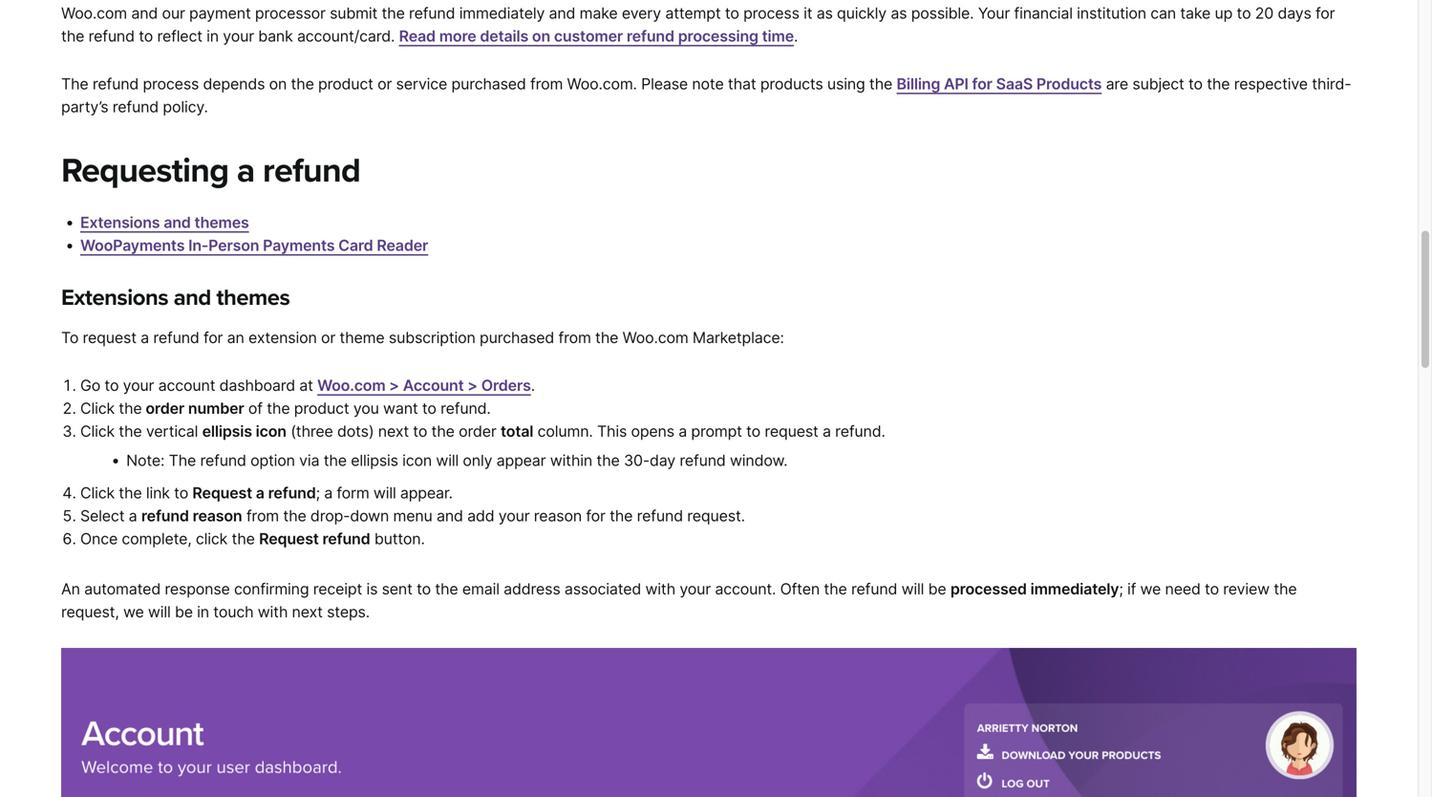 Task type: locate. For each thing, give the bounding box(es) containing it.
1 vertical spatial from
[[559, 328, 591, 347]]

0 horizontal spatial with
[[258, 602, 288, 621]]

0 horizontal spatial immediately
[[459, 4, 545, 22]]

woo.com inside the woo.com and our payment processor submit the refund immediately and make every attempt to process it as quickly as possible. your financial institution can take up to 20 days for the refund to reflect in your bank account/card.
[[61, 4, 127, 22]]

email
[[462, 579, 500, 598]]

subject
[[1133, 74, 1185, 93]]

the
[[382, 4, 405, 22], [61, 27, 84, 45], [291, 74, 314, 93], [870, 74, 893, 93], [1207, 74, 1230, 93], [595, 328, 619, 347], [119, 399, 142, 418], [267, 399, 290, 418], [119, 422, 142, 441], [432, 422, 455, 441], [324, 451, 347, 470], [597, 451, 620, 470], [119, 484, 142, 502], [283, 507, 306, 525], [610, 507, 633, 525], [232, 530, 255, 548], [435, 579, 458, 598], [824, 579, 847, 598], [1274, 579, 1298, 598]]

3 click from the top
[[80, 484, 115, 502]]

1 vertical spatial request
[[765, 422, 819, 441]]

product inside go to your account dashboard at woo.com > account > orders . click the order number of the product you want to refund.
[[294, 399, 349, 418]]

. up total
[[531, 376, 535, 395]]

0 vertical spatial themes
[[194, 213, 249, 232]]

window.
[[730, 451, 788, 470]]

0 vertical spatial the
[[61, 74, 88, 93]]

0 horizontal spatial we
[[123, 602, 144, 621]]

0 horizontal spatial refund.
[[441, 399, 491, 418]]

0 vertical spatial ellipsis
[[202, 422, 252, 441]]

0 horizontal spatial ;
[[316, 484, 320, 502]]

your down payment
[[223, 27, 254, 45]]

next down want
[[378, 422, 409, 441]]

1 horizontal spatial woo.com
[[317, 376, 386, 395]]

ellipsis down number
[[202, 422, 252, 441]]

response
[[165, 579, 230, 598]]

woopayments in-person payments card reader link
[[80, 236, 428, 255]]

or
[[378, 74, 392, 93], [321, 328, 336, 347]]

1 horizontal spatial we
[[1141, 579, 1161, 598]]

refund down "link" at the left bottom of page
[[141, 507, 189, 525]]

purchased down the details
[[452, 74, 526, 93]]

1 click from the top
[[80, 399, 115, 418]]

0 horizontal spatial icon
[[256, 422, 287, 441]]

take
[[1181, 4, 1211, 22]]

1 horizontal spatial .
[[794, 27, 798, 45]]

1 vertical spatial be
[[175, 602, 193, 621]]

order inside go to your account dashboard at woo.com > account > orders . click the order number of the product you want to refund.
[[146, 399, 185, 418]]

1 horizontal spatial process
[[744, 4, 800, 22]]

extensions and themes
[[61, 284, 290, 312]]

0 vertical spatial .
[[794, 27, 798, 45]]

as right it
[[817, 4, 833, 22]]

0 horizontal spatial reason
[[193, 507, 242, 525]]

touch
[[213, 602, 254, 621]]

dashboard
[[219, 376, 295, 395]]

our
[[162, 4, 185, 22]]

woo.com up you
[[317, 376, 386, 395]]

customer
[[554, 27, 623, 45]]

and inside extensions and themes woopayments in-person payments card reader
[[164, 213, 191, 232]]

submit
[[330, 4, 378, 22]]

ellipsis
[[202, 422, 252, 441], [351, 451, 398, 470]]

1 vertical spatial with
[[258, 602, 288, 621]]

your inside the click the link to request a refund ; a form will appear. select a refund reason from the drop-down menu and add your reason for the refund request. once complete, click the request refund button.
[[499, 507, 530, 525]]

products
[[1037, 74, 1102, 93]]

your right go
[[123, 376, 154, 395]]

2 vertical spatial click
[[80, 484, 115, 502]]

(three
[[291, 422, 333, 441]]

0 vertical spatial purchased
[[452, 74, 526, 93]]

to right sent
[[417, 579, 431, 598]]

from left woo.com.
[[530, 74, 563, 93]]

; left if
[[1120, 579, 1124, 598]]

1 horizontal spatial >
[[468, 376, 478, 395]]

themes up the person
[[194, 213, 249, 232]]

on right depends
[[269, 74, 287, 93]]

respective
[[1235, 74, 1308, 93]]

> left orders
[[468, 376, 478, 395]]

payments
[[263, 236, 335, 255]]

to right "link" at the left bottom of page
[[174, 484, 188, 502]]

often
[[780, 579, 820, 598]]

0 horizontal spatial next
[[292, 602, 323, 621]]

1 horizontal spatial ;
[[1120, 579, 1124, 598]]

will
[[436, 451, 459, 470], [374, 484, 396, 502], [902, 579, 924, 598], [148, 602, 171, 621]]

or for extension
[[321, 328, 336, 347]]

days
[[1278, 4, 1312, 22]]

0 vertical spatial request
[[192, 484, 252, 502]]

1 vertical spatial request
[[259, 530, 319, 548]]

0 vertical spatial product
[[318, 74, 373, 93]]

0 horizontal spatial >
[[389, 376, 399, 395]]

1 vertical spatial extensions
[[61, 284, 168, 312]]

request,
[[61, 602, 119, 621]]

1 vertical spatial immediately
[[1031, 579, 1120, 598]]

from up column.
[[559, 328, 591, 347]]

with
[[646, 579, 676, 598], [258, 602, 288, 621]]

1 horizontal spatial with
[[646, 579, 676, 598]]

1 horizontal spatial on
[[532, 27, 551, 45]]

orders
[[481, 376, 531, 395]]

1 horizontal spatial order
[[459, 422, 497, 441]]

refund inside are subject to the respective third- party's refund policy.
[[113, 97, 159, 116]]

order up only
[[459, 422, 497, 441]]

will down automated
[[148, 602, 171, 621]]

payment
[[189, 4, 251, 22]]

0 horizontal spatial as
[[817, 4, 833, 22]]

; up drop-
[[316, 484, 320, 502]]

drop-
[[311, 507, 350, 525]]

0 horizontal spatial request
[[192, 484, 252, 502]]

1 horizontal spatial icon
[[403, 451, 432, 470]]

within
[[550, 451, 593, 470]]

refund down 'every'
[[627, 27, 675, 45]]

extensions for extensions and themes woopayments in-person payments card reader
[[80, 213, 160, 232]]

vertical
[[146, 422, 198, 441]]

request
[[83, 328, 137, 347], [765, 422, 819, 441]]

0 vertical spatial ;
[[316, 484, 320, 502]]

woo.com left our
[[61, 4, 127, 22]]

1 vertical spatial ellipsis
[[351, 451, 398, 470]]

2 > from the left
[[468, 376, 478, 395]]

refund down via
[[268, 484, 316, 502]]

and up customer
[[549, 4, 576, 22]]

from
[[530, 74, 563, 93], [559, 328, 591, 347], [246, 507, 279, 525]]

2 click from the top
[[80, 422, 115, 441]]

to right need on the right of the page
[[1205, 579, 1220, 598]]

add
[[467, 507, 495, 525]]

at
[[299, 376, 313, 395]]

request right to
[[83, 328, 137, 347]]

0 horizontal spatial or
[[321, 328, 336, 347]]

financial
[[1015, 4, 1073, 22]]

extensions up the woopayments
[[80, 213, 160, 232]]

next
[[378, 422, 409, 441], [292, 602, 323, 621]]

1 horizontal spatial the
[[169, 451, 196, 470]]

the down "vertical"
[[169, 451, 196, 470]]

or left the theme
[[321, 328, 336, 347]]

1 horizontal spatial refund.
[[836, 422, 886, 441]]

0 vertical spatial request
[[83, 328, 137, 347]]

will left only
[[436, 451, 459, 470]]

0 vertical spatial be
[[929, 579, 947, 598]]

refund down day
[[637, 507, 683, 525]]

1 vertical spatial click
[[80, 422, 115, 441]]

0 vertical spatial we
[[1141, 579, 1161, 598]]

process up time
[[744, 4, 800, 22]]

only
[[463, 451, 493, 470]]

confirming
[[234, 579, 309, 598]]

1 horizontal spatial next
[[378, 422, 409, 441]]

0 vertical spatial process
[[744, 4, 800, 22]]

1 vertical spatial next
[[292, 602, 323, 621]]

via
[[299, 451, 320, 470]]

1 horizontal spatial reason
[[534, 507, 582, 525]]

institution
[[1077, 4, 1147, 22]]

0 horizontal spatial woo.com
[[61, 4, 127, 22]]

every
[[622, 4, 661, 22]]

if
[[1128, 579, 1137, 598]]

immediately inside the woo.com and our payment processor submit the refund immediately and make every attempt to process it as quickly as possible. your financial institution can take up to 20 days for the refund to reflect in your bank account/card.
[[459, 4, 545, 22]]

product up (three
[[294, 399, 349, 418]]

immediately up the details
[[459, 4, 545, 22]]

process up policy.
[[143, 74, 199, 93]]

for inside the click the link to request a refund ; a form will appear. select a refund reason from the drop-down menu and add your reason for the refund request. once complete, click the request refund button.
[[586, 507, 606, 525]]

for right api at right
[[973, 74, 993, 93]]

1 horizontal spatial immediately
[[1031, 579, 1120, 598]]

extensions down the woopayments
[[61, 284, 168, 312]]

refund down prompt
[[680, 451, 726, 470]]

1 vertical spatial product
[[294, 399, 349, 418]]

click
[[196, 530, 228, 548]]

1 vertical spatial process
[[143, 74, 199, 93]]

in down response
[[197, 602, 209, 621]]

to right up at top right
[[1237, 4, 1252, 22]]

to up window.
[[747, 422, 761, 441]]

for right days
[[1316, 4, 1336, 22]]

refund right often
[[852, 579, 898, 598]]

using
[[828, 74, 866, 93]]

request up window.
[[765, 422, 819, 441]]

and down in-
[[174, 284, 211, 312]]

1 horizontal spatial request
[[765, 422, 819, 441]]

0 vertical spatial extensions
[[80, 213, 160, 232]]

immediately
[[459, 4, 545, 22], [1031, 579, 1120, 598]]

> up want
[[389, 376, 399, 395]]

to left reflect
[[139, 27, 153, 45]]

will left 'processed'
[[902, 579, 924, 598]]

please
[[641, 74, 688, 93]]

your
[[223, 27, 254, 45], [123, 376, 154, 395], [499, 507, 530, 525], [680, 579, 711, 598]]

in down payment
[[207, 27, 219, 45]]

themes up an
[[216, 284, 290, 312]]

and left our
[[131, 4, 158, 22]]

complete,
[[122, 530, 192, 548]]

refund down "extensions and themes"
[[153, 328, 199, 347]]

menu
[[393, 507, 433, 525]]

or for product
[[378, 74, 392, 93]]

up
[[1215, 4, 1233, 22]]

requesting
[[61, 151, 229, 191]]

2 vertical spatial woo.com
[[317, 376, 386, 395]]

1 horizontal spatial request
[[259, 530, 319, 548]]

on
[[532, 27, 551, 45], [269, 74, 287, 93]]

to right subject
[[1189, 74, 1203, 93]]

be left 'processed'
[[929, 579, 947, 598]]

refund left policy.
[[113, 97, 159, 116]]

0 horizontal spatial on
[[269, 74, 287, 93]]

1 vertical spatial ;
[[1120, 579, 1124, 598]]

to down account on the top left
[[422, 399, 437, 418]]

bank
[[258, 27, 293, 45]]

0 vertical spatial click
[[80, 399, 115, 418]]

1 horizontal spatial be
[[929, 579, 947, 598]]

we down automated
[[123, 602, 144, 621]]

1 vertical spatial we
[[123, 602, 144, 621]]

be
[[929, 579, 947, 598], [175, 602, 193, 621]]

1 vertical spatial purchased
[[480, 328, 555, 347]]

immediately left if
[[1031, 579, 1120, 598]]

next down receipt
[[292, 602, 323, 621]]

we right if
[[1141, 579, 1161, 598]]

and left add
[[437, 507, 463, 525]]

or left service
[[378, 74, 392, 93]]

reason up click
[[193, 507, 242, 525]]

depends
[[203, 74, 265, 93]]

reader
[[377, 236, 428, 255]]

be down response
[[175, 602, 193, 621]]

for down within
[[586, 507, 606, 525]]

from inside the click the link to request a refund ; a form will appear. select a refund reason from the drop-down menu and add your reason for the refund request. once complete, click the request refund button.
[[246, 507, 279, 525]]

2 vertical spatial from
[[246, 507, 279, 525]]

button.
[[375, 530, 425, 548]]

0 vertical spatial immediately
[[459, 4, 545, 22]]

1 vertical spatial refund.
[[836, 422, 886, 441]]

0 horizontal spatial be
[[175, 602, 193, 621]]

read
[[399, 27, 436, 45]]

woo.com and our payment processor submit the refund immediately and make every attempt to process it as quickly as possible. your financial institution can take up to 20 days for the refund to reflect in your bank account/card.
[[61, 4, 1336, 45]]

it
[[804, 4, 813, 22]]

we
[[1141, 579, 1161, 598], [123, 602, 144, 621]]

will up down at bottom
[[374, 484, 396, 502]]

order
[[146, 399, 185, 418], [459, 422, 497, 441]]

0 vertical spatial or
[[378, 74, 392, 93]]

request up click
[[192, 484, 252, 502]]

icon up "appear."
[[403, 451, 432, 470]]

time
[[762, 27, 794, 45]]

make
[[580, 4, 618, 22]]

0 horizontal spatial process
[[143, 74, 199, 93]]

click for click the link to request a refund ; a form will appear. select a refund reason from the drop-down menu and add your reason for the refund request. once complete, click the request refund button.
[[80, 484, 115, 502]]

and up in-
[[164, 213, 191, 232]]

and
[[131, 4, 158, 22], [549, 4, 576, 22], [164, 213, 191, 232], [174, 284, 211, 312], [437, 507, 463, 525]]

go to your account dashboard at woo.com > account > orders . click the order number of the product you want to refund.
[[80, 376, 535, 418]]

process
[[744, 4, 800, 22], [143, 74, 199, 93]]

0 vertical spatial in
[[207, 27, 219, 45]]

1 vertical spatial order
[[459, 422, 497, 441]]

number
[[188, 399, 244, 418]]

woo.com left marketplace:
[[623, 328, 689, 347]]

1 horizontal spatial or
[[378, 74, 392, 93]]

order up "vertical"
[[146, 399, 185, 418]]

automated
[[84, 579, 161, 598]]

products
[[761, 74, 823, 93]]

1 horizontal spatial as
[[891, 4, 907, 22]]

0 horizontal spatial .
[[531, 376, 535, 395]]

subscription
[[389, 328, 476, 347]]

0 vertical spatial order
[[146, 399, 185, 418]]

click inside go to your account dashboard at woo.com > account > orders . click the order number of the product you want to refund.
[[80, 399, 115, 418]]

click inside the click the link to request a refund ; a form will appear. select a refund reason from the drop-down menu and add your reason for the refund request. once complete, click the request refund button.
[[80, 484, 115, 502]]

1 vertical spatial in
[[197, 602, 209, 621]]

icon down of
[[256, 422, 287, 441]]

go
[[80, 376, 100, 395]]

process inside the woo.com and our payment processor submit the refund immediately and make every attempt to process it as quickly as possible. your financial institution can take up to 20 days for the refund to reflect in your bank account/card.
[[744, 4, 800, 22]]

will inside ; if we need to review the request, we will be in touch with next steps.
[[148, 602, 171, 621]]

the refund process depends on the product or service purchased from woo.com. please note that products using the billing api for saas products
[[61, 74, 1102, 93]]

refund up read
[[409, 4, 455, 22]]

0 vertical spatial woo.com
[[61, 4, 127, 22]]

1 vertical spatial themes
[[216, 284, 290, 312]]

woo.com > account > orders link
[[317, 376, 531, 395]]

as right quickly
[[891, 4, 907, 22]]

1 > from the left
[[389, 376, 399, 395]]

in inside the woo.com and our payment processor submit the refund immediately and make every attempt to process it as quickly as possible. your financial institution can take up to 20 days for the refund to reflect in your bank account/card.
[[207, 27, 219, 45]]

0 vertical spatial from
[[530, 74, 563, 93]]

your inside go to your account dashboard at woo.com > account > orders . click the order number of the product you want to refund.
[[123, 376, 154, 395]]

0 horizontal spatial request
[[83, 328, 137, 347]]

for
[[1316, 4, 1336, 22], [973, 74, 993, 93], [204, 328, 223, 347], [586, 507, 606, 525]]

the up party's at the top
[[61, 74, 88, 93]]

0 vertical spatial refund.
[[441, 399, 491, 418]]

extensions
[[80, 213, 160, 232], [61, 284, 168, 312]]

themes for extensions and themes
[[216, 284, 290, 312]]

1 vertical spatial woo.com
[[623, 328, 689, 347]]

ellipsis down dots)
[[351, 451, 398, 470]]

themes inside extensions and themes woopayments in-person payments card reader
[[194, 213, 249, 232]]

1 vertical spatial or
[[321, 328, 336, 347]]

purchased up orders
[[480, 328, 555, 347]]

0 horizontal spatial the
[[61, 74, 88, 93]]

reason down within
[[534, 507, 582, 525]]

extensions inside extensions and themes woopayments in-person payments card reader
[[80, 213, 160, 232]]

with down confirming
[[258, 602, 288, 621]]

refund up party's at the top
[[93, 74, 139, 93]]

be inside ; if we need to review the request, we will be in touch with next steps.
[[175, 602, 193, 621]]

product down account/card.
[[318, 74, 373, 93]]

next inside ; if we need to review the request, we will be in touch with next steps.
[[292, 602, 323, 621]]

request down drop-
[[259, 530, 319, 548]]

0 vertical spatial next
[[378, 422, 409, 441]]

on right the details
[[532, 27, 551, 45]]

from down option
[[246, 507, 279, 525]]

1 vertical spatial .
[[531, 376, 535, 395]]

. up products
[[794, 27, 798, 45]]

your right add
[[499, 507, 530, 525]]

and for woo.com and our payment processor submit the refund immediately and make every attempt to process it as quickly as possible. your financial institution can take up to 20 days for the refund to reflect in your bank account/card.
[[131, 4, 158, 22]]

api
[[944, 74, 969, 93]]

0 horizontal spatial order
[[146, 399, 185, 418]]

to inside ; if we need to review the request, we will be in touch with next steps.
[[1205, 579, 1220, 598]]

with right associated
[[646, 579, 676, 598]]



Task type: vqa. For each thing, say whether or not it's contained in the screenshot.


Task type: describe. For each thing, give the bounding box(es) containing it.
the inside ; if we need to review the request, we will be in touch with next steps.
[[1274, 579, 1298, 598]]

note
[[692, 74, 724, 93]]

to right go
[[105, 376, 119, 395]]

option
[[250, 451, 295, 470]]

are subject to the respective third- party's refund policy.
[[61, 74, 1352, 116]]

extensions for extensions and themes
[[61, 284, 168, 312]]

0 vertical spatial with
[[646, 579, 676, 598]]

person
[[209, 236, 259, 255]]

0 horizontal spatial ellipsis
[[202, 422, 252, 441]]

1 vertical spatial the
[[169, 451, 196, 470]]

down
[[350, 507, 389, 525]]

with inside ; if we need to review the request, we will be in touch with next steps.
[[258, 602, 288, 621]]

and for extensions and themes
[[174, 284, 211, 312]]

read more details on customer refund processing time .
[[399, 27, 798, 45]]

extension
[[249, 328, 317, 347]]

extensions and themes link
[[80, 213, 249, 232]]

1 reason from the left
[[193, 507, 242, 525]]

your left account.
[[680, 579, 711, 598]]

click for click the vertical ellipsis icon (three dots) next to the order total column. this opens a prompt to request a refund.
[[80, 422, 115, 441]]

this
[[597, 422, 627, 441]]

to request a refund for an extension or theme subscription purchased from the woo.com marketplace:
[[61, 328, 784, 347]]

1 as from the left
[[817, 4, 833, 22]]

refund up payments at the left top of page
[[263, 151, 360, 191]]

woopayments
[[80, 236, 185, 255]]

processed
[[951, 579, 1027, 598]]

your
[[978, 4, 1010, 22]]

. inside go to your account dashboard at woo.com > account > orders . click the order number of the product you want to refund.
[[531, 376, 535, 395]]

click the vertical ellipsis icon (three dots) next to the order total column. this opens a prompt to request a refund.
[[80, 422, 886, 441]]

prompt
[[691, 422, 742, 441]]

to up 'processing'
[[725, 4, 740, 22]]

1 horizontal spatial ellipsis
[[351, 451, 398, 470]]

in inside ; if we need to review the request, we will be in touch with next steps.
[[197, 602, 209, 621]]

more
[[439, 27, 477, 45]]

details
[[480, 27, 529, 45]]

marketplace:
[[693, 328, 784, 347]]

1 vertical spatial on
[[269, 74, 287, 93]]

for left an
[[204, 328, 223, 347]]

processor
[[255, 4, 326, 22]]

to inside the click the link to request a refund ; a form will appear. select a refund reason from the drop-down menu and add your reason for the refund request. once complete, click the request refund button.
[[174, 484, 188, 502]]

account/card.
[[297, 27, 395, 45]]

will inside the click the link to request a refund ; a form will appear. select a refund reason from the drop-down menu and add your reason for the refund request. once complete, click the request refund button.
[[374, 484, 396, 502]]

receipt
[[313, 579, 362, 598]]

woo.com.
[[567, 74, 637, 93]]

processing
[[678, 27, 759, 45]]

is
[[367, 579, 378, 598]]

note: the refund option via the ellipsis icon will only appear within the 30-day refund window.
[[126, 451, 788, 470]]

possible.
[[912, 4, 974, 22]]

are
[[1106, 74, 1129, 93]]

read more details on customer refund processing time link
[[399, 27, 794, 45]]

; inside ; if we need to review the request, we will be in touch with next steps.
[[1120, 579, 1124, 598]]

account
[[403, 376, 464, 395]]

refund down drop-
[[323, 530, 370, 548]]

policy.
[[163, 97, 208, 116]]

third-
[[1312, 74, 1352, 93]]

billing
[[897, 74, 941, 93]]

and for extensions and themes woopayments in-person payments card reader
[[164, 213, 191, 232]]

requesting a refund
[[61, 151, 360, 191]]

account.
[[715, 579, 776, 598]]

column.
[[538, 422, 593, 441]]

that
[[728, 74, 757, 93]]

the inside are subject to the respective third- party's refund policy.
[[1207, 74, 1230, 93]]

total
[[501, 422, 534, 441]]

want
[[383, 399, 418, 418]]

in-
[[188, 236, 209, 255]]

0 vertical spatial icon
[[256, 422, 287, 441]]

2 reason from the left
[[534, 507, 582, 525]]

link
[[146, 484, 170, 502]]

an
[[61, 579, 80, 598]]

refund. inside go to your account dashboard at woo.com > account > orders . click the order number of the product you want to refund.
[[441, 399, 491, 418]]

30-
[[624, 451, 650, 470]]

your inside the woo.com and our payment processor submit the refund immediately and make every attempt to process it as quickly as possible. your financial institution can take up to 20 days for the refund to reflect in your bank account/card.
[[223, 27, 254, 45]]

quickly
[[837, 4, 887, 22]]

for inside the woo.com and our payment processor submit the refund immediately and make every attempt to process it as quickly as possible. your financial institution can take up to 20 days for the refund to reflect in your bank account/card.
[[1316, 4, 1336, 22]]

extensions and themes woopayments in-person payments card reader
[[80, 213, 428, 255]]

request.
[[687, 507, 745, 525]]

1 vertical spatial icon
[[403, 451, 432, 470]]

associated
[[565, 579, 641, 598]]

steps.
[[327, 602, 370, 621]]

2 horizontal spatial woo.com
[[623, 328, 689, 347]]

; inside the click the link to request a refund ; a form will appear. select a refund reason from the drop-down menu and add your reason for the refund request. once complete, click the request refund button.
[[316, 484, 320, 502]]

refund left option
[[200, 451, 246, 470]]

of
[[248, 399, 263, 418]]

once
[[80, 530, 118, 548]]

themes for extensions and themes woopayments in-person payments card reader
[[194, 213, 249, 232]]

2 as from the left
[[891, 4, 907, 22]]

an automated response confirming receipt is sent to the email address associated with your account. often the refund will be processed immediately
[[61, 579, 1120, 598]]

; if we need to review the request, we will be in touch with next steps.
[[61, 579, 1298, 621]]

to
[[61, 328, 79, 347]]

to down want
[[413, 422, 427, 441]]

opens
[[631, 422, 675, 441]]

review
[[1224, 579, 1270, 598]]

and inside the click the link to request a refund ; a form will appear. select a refund reason from the drop-down menu and add your reason for the refund request. once complete, click the request refund button.
[[437, 507, 463, 525]]

card
[[338, 236, 373, 255]]

party's
[[61, 97, 108, 116]]

refund left reflect
[[88, 27, 135, 45]]

appear
[[497, 451, 546, 470]]

reflect
[[157, 27, 202, 45]]

sent
[[382, 579, 413, 598]]

saas
[[996, 74, 1033, 93]]

to inside are subject to the respective third- party's refund policy.
[[1189, 74, 1203, 93]]

account
[[158, 376, 215, 395]]

select
[[80, 507, 125, 525]]

day
[[650, 451, 676, 470]]

an
[[227, 328, 244, 347]]

click the link to request a refund ; a form will appear. select a refund reason from the drop-down menu and add your reason for the refund request. once complete, click the request refund button.
[[80, 484, 745, 548]]

woo.com inside go to your account dashboard at woo.com > account > orders . click the order number of the product you want to refund.
[[317, 376, 386, 395]]

0 vertical spatial on
[[532, 27, 551, 45]]



